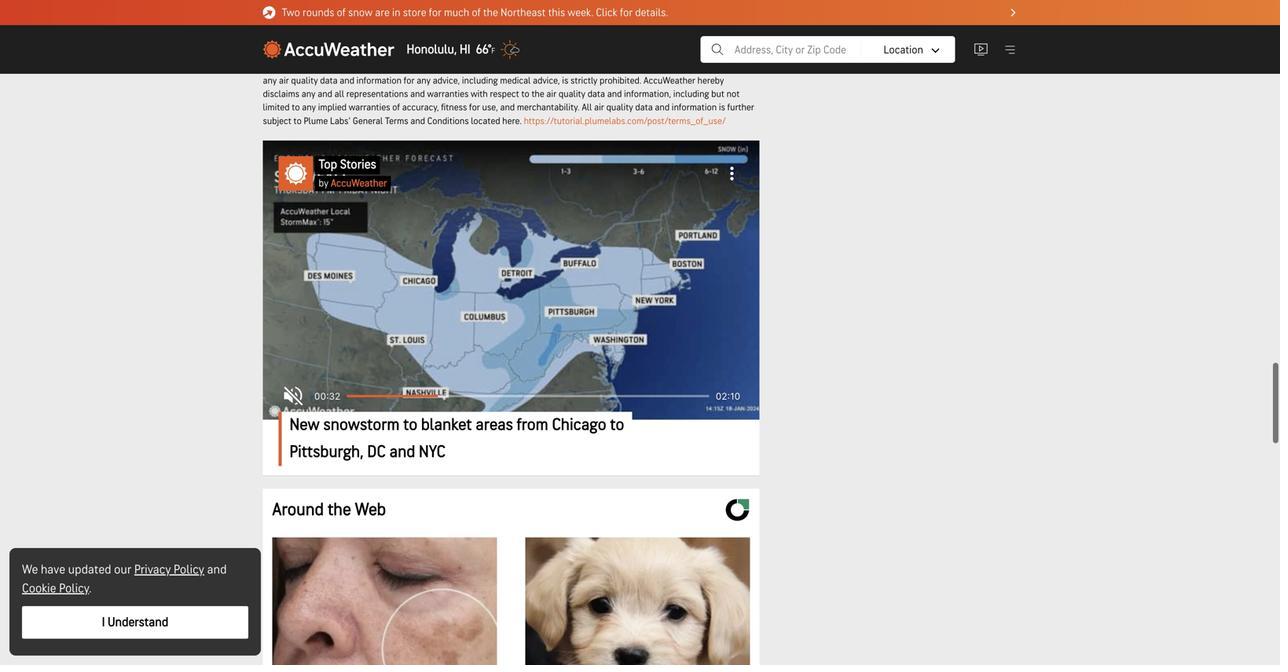 Task type: vqa. For each thing, say whether or not it's contained in the screenshot.
the right "See"
no



Task type: locate. For each thing, give the bounding box(es) containing it.
policy down "updated"
[[59, 582, 89, 597]]

0 vertical spatial and
[[389, 442, 415, 462]]

0 horizontal spatial of
[[337, 6, 346, 19]]

for
[[429, 6, 441, 19], [620, 6, 633, 19]]

1 to from the left
[[403, 415, 417, 435]]

new snowstorm to blanket areas from chicago to pittsburgh, dc and nyc
[[290, 415, 624, 462]]

to right chicago
[[610, 415, 624, 435]]

of
[[337, 6, 346, 19], [472, 6, 481, 19]]

for right click
[[620, 6, 633, 19]]

much
[[444, 6, 469, 19]]

two rounds of snow are in store for much of the northeast this week. click for details.
[[282, 6, 668, 19]]

0 horizontal spatial to
[[403, 415, 417, 435]]

policy right privacy
[[174, 563, 204, 578]]

0 horizontal spatial the
[[328, 500, 351, 521]]

1 horizontal spatial of
[[472, 6, 481, 19]]

and
[[389, 442, 415, 462], [207, 563, 227, 578]]

we
[[22, 563, 38, 578]]

and right dc
[[389, 442, 415, 462]]

f
[[491, 46, 495, 56]]

1 horizontal spatial to
[[610, 415, 624, 435]]

breaking news image
[[263, 6, 275, 19]]

the left web at bottom
[[328, 500, 351, 521]]

0 vertical spatial policy
[[174, 563, 204, 578]]

northeast
[[501, 6, 546, 19]]

honolulu, hi 66° f
[[407, 42, 495, 57]]

blanket
[[421, 415, 472, 435]]

onslaught of storms to charge across the west coast into late january image
[[238, 127, 784, 434]]

policy
[[174, 563, 204, 578], [59, 582, 89, 597]]

click
[[596, 6, 618, 19]]

0 horizontal spatial for
[[429, 6, 441, 19]]

two
[[282, 6, 300, 19]]

1 horizontal spatial policy
[[174, 563, 204, 578]]

the left 'northeast' on the left of the page
[[483, 6, 498, 19]]

2 of from the left
[[472, 6, 481, 19]]

privacy
[[134, 563, 171, 578]]

and right privacy policy link
[[207, 563, 227, 578]]

0 horizontal spatial and
[[207, 563, 227, 578]]

to left 'blanket'
[[403, 415, 417, 435]]

two rounds of snow are in store for much of the northeast this week. click for details. link
[[263, 0, 1017, 25]]

0 horizontal spatial policy
[[59, 582, 89, 597]]

from
[[517, 415, 548, 435]]

of right much
[[472, 6, 481, 19]]

cookie policy link
[[22, 582, 89, 597]]

around the web
[[272, 500, 386, 521]]

rounds
[[303, 6, 334, 19]]

i understand
[[102, 615, 168, 631]]

1 vertical spatial and
[[207, 563, 227, 578]]

https://tutorial.plumelabs.com/post/terms_of_use/
[[524, 115, 726, 127]]

1 horizontal spatial the
[[483, 6, 498, 19]]

the
[[483, 6, 498, 19], [328, 500, 351, 521]]

store
[[403, 6, 426, 19]]

1 horizontal spatial for
[[620, 6, 633, 19]]

privacy policy link
[[134, 563, 204, 578]]

of left snow in the left top of the page
[[337, 6, 346, 19]]

.
[[89, 582, 92, 597]]

snowstorm
[[323, 415, 400, 435]]

'professor popsicle' explains mindset is critical to enduring cold image
[[238, 127, 784, 434]]

snowstorm to bring plowable powder to over 18 states before next arctic invasion image
[[238, 127, 784, 434]]

chicago
[[552, 415, 606, 435]]

0 vertical spatial the
[[483, 6, 498, 19]]

search image
[[710, 40, 725, 59]]

https://tutorial.plumelabs.com/post/terms_of_use/ link
[[524, 115, 726, 127]]

hamburger image
[[1003, 42, 1017, 57]]

in
[[392, 6, 400, 19]]

for right store
[[429, 6, 441, 19]]

1 horizontal spatial and
[[389, 442, 415, 462]]

chevron down image
[[932, 48, 939, 53]]

how record-setting cold contributed to the space shuttle challenger disaster on jan. 28, 1986 image
[[238, 127, 784, 434]]

to
[[403, 415, 417, 435], [610, 415, 624, 435]]



Task type: describe. For each thing, give the bounding box(es) containing it.
hi
[[460, 42, 470, 57]]

1 for from the left
[[429, 6, 441, 19]]

pittsburgh,
[[290, 442, 364, 462]]

understand
[[108, 615, 168, 631]]

nyc
[[419, 442, 446, 462]]

we have updated our privacy policy and cookie policy .
[[22, 563, 227, 597]]

details.
[[635, 6, 668, 19]]

dc
[[367, 442, 386, 462]]

and inside 'new snowstorm to blanket areas from chicago to pittsburgh, dc and nyc'
[[389, 442, 415, 462]]

i
[[102, 615, 105, 631]]

our
[[114, 563, 131, 578]]

and inside we have updated our privacy policy and cookie policy .
[[207, 563, 227, 578]]

66°
[[476, 42, 491, 57]]

sponsored image
[[725, 499, 750, 522]]

Address, City or Zip Code text field
[[735, 43, 923, 56]]

web
[[355, 500, 386, 521]]

are
[[375, 6, 390, 19]]

location
[[884, 43, 923, 56]]

md: do this immediately if you have dark spots (it's genius!) image
[[272, 538, 497, 666]]

areas
[[476, 415, 513, 435]]

chevron right image
[[1011, 9, 1016, 17]]

new storm to unload more snow for both midwest and northeast image
[[238, 127, 784, 434]]

if your dog has tear stains (most dog owners don't know this) image
[[525, 538, 750, 666]]

honolulu,
[[407, 42, 457, 57]]

2 to from the left
[[610, 415, 624, 435]]

updated
[[68, 563, 111, 578]]

cookie
[[22, 582, 56, 597]]

week.
[[568, 6, 593, 19]]

1 vertical spatial the
[[328, 500, 351, 521]]

new snowstorm to blanket areas from chicago to pittsburgh, dc and nyc image
[[256, 137, 767, 424]]

another wave of bitterly cold air will re-start the lake-effect snow machine into the weekend image
[[238, 127, 784, 434]]

have
[[41, 563, 65, 578]]

this
[[548, 6, 565, 19]]

around
[[272, 500, 324, 521]]

1 vertical spatial policy
[[59, 582, 89, 597]]

1 of from the left
[[337, 6, 346, 19]]

2 for from the left
[[620, 6, 633, 19]]

new
[[290, 415, 320, 435]]

snow
[[348, 6, 373, 19]]



